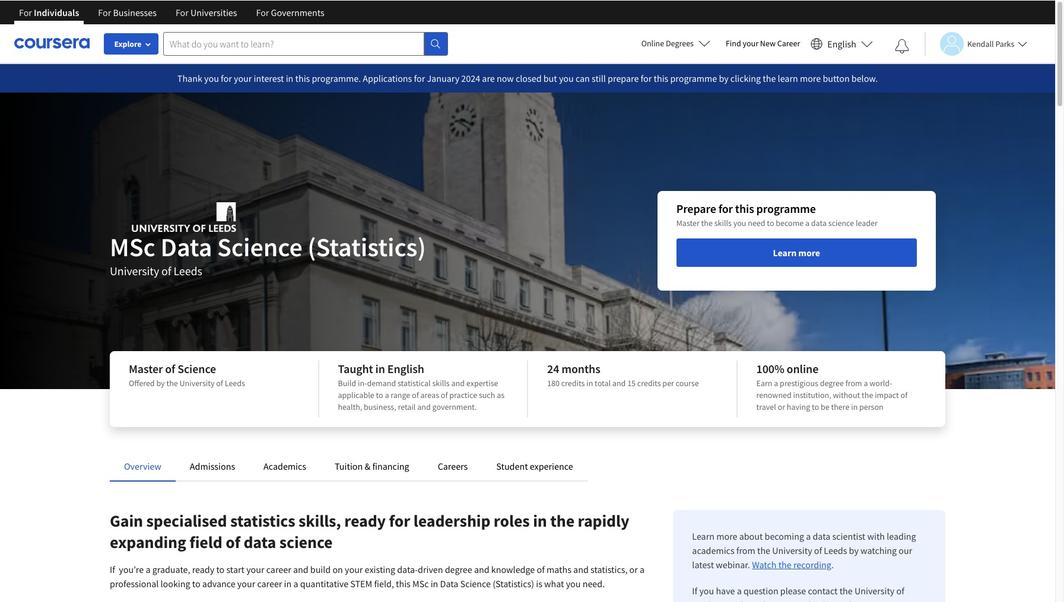 Task type: locate. For each thing, give the bounding box(es) containing it.
parks
[[995, 38, 1014, 48]]

data left 'scientist'
[[813, 530, 830, 542]]

a right become in the right top of the page
[[805, 217, 810, 228]]

expanding
[[110, 531, 186, 553]]

you right the what
[[566, 577, 581, 589]]

ready
[[344, 510, 386, 531], [192, 563, 214, 575]]

academics link
[[264, 460, 306, 472]]

in
[[286, 72, 293, 84], [375, 361, 385, 376], [586, 377, 593, 388], [851, 401, 858, 412], [533, 510, 547, 531], [284, 577, 292, 589], [431, 577, 438, 589]]

career left build
[[266, 563, 291, 575]]

per
[[663, 377, 674, 388]]

by left clicking
[[719, 72, 729, 84]]

1 vertical spatial (statistics)
[[493, 577, 534, 589]]

this inside prepare for this programme master the skills you need to become a data science leader
[[735, 201, 754, 215]]

3 for from the left
[[176, 6, 189, 18]]

leeds inside if you have a question please contact the university of leeds via onlineadmissions@leeds.ac.uk.
[[692, 599, 715, 602]]

specialised
[[146, 510, 227, 531]]

msc data science (statistics) university of leeds
[[110, 230, 426, 278]]

2 vertical spatial by
[[849, 544, 859, 556]]

you inside prepare for this programme master the skills you need to become a data science leader
[[733, 217, 746, 228]]

build
[[310, 563, 331, 575]]

0 horizontal spatial by
[[156, 377, 165, 388]]

the
[[763, 72, 776, 84], [701, 217, 713, 228], [166, 377, 178, 388], [862, 389, 873, 400], [550, 510, 575, 531], [757, 544, 770, 556], [778, 558, 792, 570], [840, 585, 853, 596]]

recording
[[793, 558, 831, 570]]

you left need
[[733, 217, 746, 228]]

1 vertical spatial more
[[798, 246, 820, 258]]

0 horizontal spatial (statistics)
[[308, 230, 426, 263]]

build
[[338, 377, 356, 388]]

government.
[[432, 401, 477, 412]]

1 horizontal spatial from
[[845, 377, 862, 388]]

to inside taught in english build in-demand statistical  skills and expertise applicable to a range of areas of practice such as health, business, retail and government.
[[376, 389, 383, 400]]

0 vertical spatial science
[[217, 230, 302, 263]]

0 vertical spatial career
[[266, 563, 291, 575]]

1 vertical spatial from
[[736, 544, 755, 556]]

learn for learn more
[[773, 246, 797, 258]]

ready right skills,
[[344, 510, 386, 531]]

1 horizontal spatial programme
[[756, 201, 816, 215]]

institution,
[[793, 389, 831, 400]]

find
[[726, 37, 741, 48]]

0 horizontal spatial learn
[[692, 530, 715, 542]]

the right offered
[[166, 377, 178, 388]]

programme up become in the right top of the page
[[756, 201, 816, 215]]

0 vertical spatial science
[[828, 217, 854, 228]]

&
[[365, 460, 370, 472]]

for inside prepare for this programme master the skills you need to become a data science leader
[[718, 201, 733, 215]]

you right the but
[[559, 72, 574, 84]]

learn inside learn more about becoming a data scientist with leading academics from the university of leeds by watching our latest webinar.
[[692, 530, 715, 542]]

and down areas
[[417, 401, 431, 412]]

.
[[831, 558, 834, 570]]

a right have
[[737, 585, 742, 596]]

leeds inside learn more about becoming a data scientist with leading academics from the university of leeds by watching our latest webinar.
[[824, 544, 847, 556]]

impact
[[875, 389, 899, 400]]

student experience
[[496, 460, 573, 472]]

and up practice
[[451, 377, 465, 388]]

in left total
[[586, 377, 593, 388]]

are
[[482, 72, 495, 84]]

degree up without
[[820, 377, 844, 388]]

but
[[543, 72, 557, 84]]

or down the renowned
[[778, 401, 785, 412]]

1 horizontal spatial (statistics)
[[493, 577, 534, 589]]

to inside the 100% online earn a prestigious degree from a world- renowned institution, without the impact of travel or having to be there in person
[[812, 401, 819, 412]]

or inside "if  you're a graduate, ready to start your career and build on your existing data-driven degree and knowledge of maths and statistics, or a professional looking to advance your career in a quantitative stem field, this msc in data science (statistics) is what you need."
[[629, 563, 638, 575]]

by down 'scientist'
[[849, 544, 859, 556]]

1 horizontal spatial msc
[[412, 577, 429, 589]]

for governments
[[256, 6, 324, 18]]

data
[[161, 230, 212, 263], [440, 577, 458, 589]]

earn
[[756, 377, 772, 388]]

the right contact
[[840, 585, 853, 596]]

1 vertical spatial english
[[387, 361, 424, 376]]

2 for from the left
[[98, 6, 111, 18]]

0 vertical spatial skills
[[714, 217, 732, 228]]

0 vertical spatial programme
[[670, 72, 717, 84]]

1 horizontal spatial science
[[217, 230, 302, 263]]

statistics
[[230, 510, 295, 531]]

0 horizontal spatial english
[[387, 361, 424, 376]]

the down prepare
[[701, 217, 713, 228]]

data inside "if  you're a graduate, ready to start your career and build on your existing data-driven degree and knowledge of maths and statistics, or a professional looking to advance your career in a quantitative stem field, this msc in data science (statistics) is what you need."
[[440, 577, 458, 589]]

a left world-
[[864, 377, 868, 388]]

stem
[[350, 577, 372, 589]]

data inside gain specialised statistics skills, ready for leadership roles in the rapidly expanding field of data science
[[244, 531, 276, 553]]

skills down prepare
[[714, 217, 732, 228]]

in right there on the bottom
[[851, 401, 858, 412]]

leeds inside master of science offered by the university of leeds
[[225, 377, 245, 388]]

0 vertical spatial by
[[719, 72, 729, 84]]

1 horizontal spatial learn
[[773, 246, 797, 258]]

from up without
[[845, 377, 862, 388]]

24
[[547, 361, 559, 376]]

data-
[[397, 563, 418, 575]]

(statistics) inside msc data science (statistics) university of leeds
[[308, 230, 426, 263]]

gain specialised statistics skills, ready for leadership roles in the rapidly expanding field of data science
[[110, 510, 629, 553]]

1 vertical spatial skills
[[432, 377, 450, 388]]

the up watch
[[757, 544, 770, 556]]

1 vertical spatial data
[[440, 577, 458, 589]]

in up demand
[[375, 361, 385, 376]]

in right roles
[[533, 510, 547, 531]]

demand
[[367, 377, 396, 388]]

and left 15 on the bottom
[[612, 377, 626, 388]]

leadership
[[413, 510, 490, 531]]

0 vertical spatial english
[[827, 37, 856, 49]]

1 vertical spatial master
[[129, 361, 163, 376]]

1 vertical spatial ready
[[192, 563, 214, 575]]

you
[[204, 72, 219, 84], [559, 72, 574, 84], [733, 217, 746, 228], [566, 577, 581, 589], [699, 585, 714, 596]]

about
[[739, 530, 763, 542]]

0 horizontal spatial or
[[629, 563, 638, 575]]

becoming
[[765, 530, 804, 542]]

more inside button
[[798, 246, 820, 258]]

and left knowledge
[[474, 563, 489, 575]]

practice
[[449, 389, 477, 400]]

science
[[217, 230, 302, 263], [178, 361, 216, 376], [460, 577, 491, 589]]

science up build
[[279, 531, 333, 553]]

english up statistical
[[387, 361, 424, 376]]

msc
[[110, 230, 155, 263], [412, 577, 429, 589]]

1 vertical spatial learn
[[692, 530, 715, 542]]

1 horizontal spatial english
[[827, 37, 856, 49]]

science inside gain specialised statistics skills, ready for leadership roles in the rapidly expanding field of data science
[[279, 531, 333, 553]]

science
[[828, 217, 854, 228], [279, 531, 333, 553]]

0 horizontal spatial skills
[[432, 377, 450, 388]]

show notifications image
[[895, 39, 909, 53]]

1 credits from the left
[[561, 377, 585, 388]]

to inside prepare for this programme master the skills you need to become a data science leader
[[767, 217, 774, 228]]

What do you want to learn? text field
[[163, 31, 424, 55]]

1 horizontal spatial or
[[778, 401, 785, 412]]

1 horizontal spatial degree
[[820, 377, 844, 388]]

1 vertical spatial science
[[178, 361, 216, 376]]

1 horizontal spatial skills
[[714, 217, 732, 228]]

in down driven
[[431, 577, 438, 589]]

master down prepare
[[676, 217, 700, 228]]

data
[[811, 217, 827, 228], [813, 530, 830, 542], [244, 531, 276, 553]]

0 horizontal spatial msc
[[110, 230, 155, 263]]

2 credits from the left
[[637, 377, 661, 388]]

science inside msc data science (statistics) university of leeds
[[217, 230, 302, 263]]

1 horizontal spatial master
[[676, 217, 700, 228]]

your left interest
[[234, 72, 252, 84]]

if you have a question please contact the university of leeds via onlineadmissions@leeds.ac.uk.
[[692, 585, 904, 602]]

from down about
[[736, 544, 755, 556]]

ready inside "if  you're a graduate, ready to start your career and build on your existing data-driven degree and knowledge of maths and statistics, or a professional looking to advance your career in a quantitative stem field, this msc in data science (statistics) is what you need."
[[192, 563, 214, 575]]

1 horizontal spatial data
[[440, 577, 458, 589]]

gain
[[110, 510, 143, 531]]

credits
[[561, 377, 585, 388], [637, 377, 661, 388]]

0 horizontal spatial science
[[178, 361, 216, 376]]

the inside learn more about becoming a data scientist with leading academics from the university of leeds by watching our latest webinar.
[[757, 544, 770, 556]]

in inside 24 months 180 credits in total and 15 credits per course
[[586, 377, 593, 388]]

if
[[692, 585, 697, 596]]

1 vertical spatial science
[[279, 531, 333, 553]]

data up start
[[244, 531, 276, 553]]

career
[[777, 37, 800, 48]]

science inside master of science offered by the university of leeds
[[178, 361, 216, 376]]

0 vertical spatial (statistics)
[[308, 230, 426, 263]]

of
[[161, 263, 171, 278], [165, 361, 175, 376], [216, 377, 223, 388], [412, 389, 419, 400], [441, 389, 448, 400], [901, 389, 908, 400], [226, 531, 240, 553], [814, 544, 822, 556], [537, 563, 545, 575], [896, 585, 904, 596]]

(statistics) inside "if  you're a graduate, ready to start your career and build on your existing data-driven degree and knowledge of maths and statistics, or a professional looking to advance your career in a quantitative stem field, this msc in data science (statistics) is what you need."
[[493, 577, 534, 589]]

0 vertical spatial ready
[[344, 510, 386, 531]]

0 horizontal spatial science
[[279, 531, 333, 553]]

you right thank on the left top
[[204, 72, 219, 84]]

health,
[[338, 401, 362, 412]]

1 horizontal spatial ready
[[344, 510, 386, 531]]

this left programme.
[[295, 72, 310, 84]]

career right the advance
[[257, 577, 282, 589]]

by
[[719, 72, 729, 84], [156, 377, 165, 388], [849, 544, 859, 556]]

credits right 15 on the bottom
[[637, 377, 661, 388]]

skills up areas
[[432, 377, 450, 388]]

0 horizontal spatial master
[[129, 361, 163, 376]]

university
[[110, 263, 159, 278], [180, 377, 215, 388], [772, 544, 812, 556], [855, 585, 895, 596]]

prepare for this programme master the skills you need to become a data science leader
[[676, 201, 878, 228]]

you inside if you have a question please contact the university of leeds via onlineadmissions@leeds.ac.uk.
[[699, 585, 714, 596]]

master
[[676, 217, 700, 228], [129, 361, 163, 376]]

online
[[641, 37, 664, 48]]

0 horizontal spatial from
[[736, 544, 755, 556]]

now
[[497, 72, 514, 84]]

0 vertical spatial data
[[161, 230, 212, 263]]

thank
[[177, 72, 202, 84]]

1 vertical spatial msc
[[412, 577, 429, 589]]

this right repare
[[654, 72, 668, 84]]

of inside msc data science (statistics) university of leeds
[[161, 263, 171, 278]]

of inside learn more about becoming a data scientist with leading academics from the university of leeds by watching our latest webinar.
[[814, 544, 822, 556]]

1 vertical spatial degree
[[445, 563, 472, 575]]

this down the data-
[[396, 577, 411, 589]]

0 horizontal spatial degree
[[445, 563, 472, 575]]

or right statistics, on the right bottom
[[629, 563, 638, 575]]

more inside learn more about becoming a data scientist with leading academics from the university of leeds by watching our latest webinar.
[[716, 530, 737, 542]]

science inside prepare for this programme master the skills you need to become a data science leader
[[828, 217, 854, 228]]

0 vertical spatial master
[[676, 217, 700, 228]]

for businesses
[[98, 6, 157, 18]]

to right need
[[767, 217, 774, 228]]

None search field
[[163, 31, 448, 55]]

to right looking
[[192, 577, 200, 589]]

of inside gain specialised statistics skills, ready for leadership roles in the rapidly expanding field of data science
[[226, 531, 240, 553]]

for up the data-
[[389, 510, 410, 531]]

english inside button
[[827, 37, 856, 49]]

learn inside button
[[773, 246, 797, 258]]

learn for learn more about becoming a data scientist with leading academics from the university of leeds by watching our latest webinar.
[[692, 530, 715, 542]]

professional
[[110, 577, 159, 589]]

science left leader
[[828, 217, 854, 228]]

master inside master of science offered by the university of leeds
[[129, 361, 163, 376]]

1 vertical spatial by
[[156, 377, 165, 388]]

more right learn
[[800, 72, 821, 84]]

a left the quantitative
[[293, 577, 298, 589]]

for left the businesses
[[98, 6, 111, 18]]

0 vertical spatial learn
[[773, 246, 797, 258]]

for inside gain specialised statistics skills, ready for leadership roles in the rapidly expanding field of data science
[[389, 510, 410, 531]]

by inside learn more about becoming a data scientist with leading academics from the university of leeds by watching our latest webinar.
[[849, 544, 859, 556]]

1 horizontal spatial credits
[[637, 377, 661, 388]]

financing
[[372, 460, 409, 472]]

leeds
[[174, 263, 202, 278], [225, 377, 245, 388], [824, 544, 847, 556], [692, 599, 715, 602]]

data right become in the right top of the page
[[811, 217, 827, 228]]

closed
[[516, 72, 542, 84]]

for for governments
[[256, 6, 269, 18]]

science for of
[[178, 361, 216, 376]]

2 vertical spatial science
[[460, 577, 491, 589]]

0 vertical spatial degree
[[820, 377, 844, 388]]

your
[[743, 37, 758, 48], [234, 72, 252, 84], [246, 563, 264, 575], [345, 563, 363, 575], [237, 577, 255, 589]]

or inside the 100% online earn a prestigious degree from a world- renowned institution, without the impact of travel or having to be there in person
[[778, 401, 785, 412]]

2 horizontal spatial science
[[460, 577, 491, 589]]

skills,
[[299, 510, 341, 531]]

0 horizontal spatial credits
[[561, 377, 585, 388]]

0 vertical spatial msc
[[110, 230, 155, 263]]

0 horizontal spatial ready
[[192, 563, 214, 575]]

your up stem
[[345, 563, 363, 575]]

to left be in the bottom of the page
[[812, 401, 819, 412]]

degree right driven
[[445, 563, 472, 575]]

for
[[19, 6, 32, 18], [98, 6, 111, 18], [176, 6, 189, 18], [256, 6, 269, 18]]

leading
[[887, 530, 916, 542]]

more for learn more
[[798, 246, 820, 258]]

tuition
[[335, 460, 363, 472]]

learn up academics
[[692, 530, 715, 542]]

the up person in the right of the page
[[862, 389, 873, 400]]

for right prepare
[[718, 201, 733, 215]]

travel
[[756, 401, 776, 412]]

be
[[821, 401, 829, 412]]

from inside learn more about becoming a data scientist with leading academics from the university of leeds by watching our latest webinar.
[[736, 544, 755, 556]]

this up need
[[735, 201, 754, 215]]

and left build
[[293, 563, 308, 575]]

for universities
[[176, 6, 237, 18]]

a down demand
[[385, 389, 389, 400]]

learn down become in the right top of the page
[[773, 246, 797, 258]]

master up offered
[[129, 361, 163, 376]]

for for universities
[[176, 6, 189, 18]]

online
[[787, 361, 818, 376]]

the left the rapidly
[[550, 510, 575, 531]]

of inside if you have a question please contact the university of leeds via onlineadmissions@leeds.ac.uk.
[[896, 585, 904, 596]]

0 horizontal spatial data
[[161, 230, 212, 263]]

2 horizontal spatial by
[[849, 544, 859, 556]]

1 vertical spatial or
[[629, 563, 638, 575]]

science inside "if  you're a graduate, ready to start your career and build on your existing data-driven degree and knowledge of maths and statistics, or a professional looking to advance your career in a quantitative stem field, this msc in data science (statistics) is what you need."
[[460, 577, 491, 589]]

programme down 'degrees'
[[670, 72, 717, 84]]

the inside master of science offered by the university of leeds
[[166, 377, 178, 388]]

your right start
[[246, 563, 264, 575]]

english up button
[[827, 37, 856, 49]]

and
[[451, 377, 465, 388], [612, 377, 626, 388], [417, 401, 431, 412], [293, 563, 308, 575], [474, 563, 489, 575], [573, 563, 589, 575]]

4 for from the left
[[256, 6, 269, 18]]

1 for from the left
[[19, 6, 32, 18]]

a
[[805, 217, 810, 228], [774, 377, 778, 388], [864, 377, 868, 388], [385, 389, 389, 400], [806, 530, 811, 542], [146, 563, 150, 575], [640, 563, 645, 575], [293, 577, 298, 589], [737, 585, 742, 596]]

0 vertical spatial or
[[778, 401, 785, 412]]

you right if
[[699, 585, 714, 596]]

0 vertical spatial from
[[845, 377, 862, 388]]

the inside if you have a question please contact the university of leeds via onlineadmissions@leeds.ac.uk.
[[840, 585, 853, 596]]

taught
[[338, 361, 373, 376]]

careers
[[438, 460, 468, 472]]

more down become in the right top of the page
[[798, 246, 820, 258]]

total
[[595, 377, 611, 388]]

2 vertical spatial more
[[716, 530, 737, 542]]

for for businesses
[[98, 6, 111, 18]]

credits down months
[[561, 377, 585, 388]]

career
[[266, 563, 291, 575], [257, 577, 282, 589]]

this
[[295, 72, 310, 84], [654, 72, 668, 84], [735, 201, 754, 215], [396, 577, 411, 589]]

more
[[800, 72, 821, 84], [798, 246, 820, 258], [716, 530, 737, 542]]

by right offered
[[156, 377, 165, 388]]

from
[[845, 377, 862, 388], [736, 544, 755, 556]]

1 vertical spatial programme
[[756, 201, 816, 215]]

start
[[226, 563, 244, 575]]

for right repare
[[641, 72, 652, 84]]

via
[[717, 599, 729, 602]]

more up academics
[[716, 530, 737, 542]]

to up business,
[[376, 389, 383, 400]]

ready up the advance
[[192, 563, 214, 575]]

coursera image
[[14, 33, 90, 52]]

a right becoming
[[806, 530, 811, 542]]

statistics,
[[590, 563, 628, 575]]

1 horizontal spatial science
[[828, 217, 854, 228]]

for left universities
[[176, 6, 189, 18]]

for left individuals
[[19, 6, 32, 18]]

to up the advance
[[216, 563, 224, 575]]

for left governments
[[256, 6, 269, 18]]

a inside taught in english build in-demand statistical  skills and expertise applicable to a range of areas of practice such as health, business, retail and government.
[[385, 389, 389, 400]]



Task type: vqa. For each thing, say whether or not it's contained in the screenshot.
skills to the left
yes



Task type: describe. For each thing, give the bounding box(es) containing it.
a inside if you have a question please contact the university of leeds via onlineadmissions@leeds.ac.uk.
[[737, 585, 742, 596]]

100%
[[756, 361, 784, 376]]

maths
[[547, 563, 571, 575]]

msc inside msc data science (statistics) university of leeds
[[110, 230, 155, 263]]

find your new career link
[[720, 36, 806, 50]]

you inside "if  you're a graduate, ready to start your career and build on your existing data-driven degree and knowledge of maths and statistics, or a professional looking to advance your career in a quantitative stem field, this msc in data science (statistics) is what you need."
[[566, 577, 581, 589]]

please
[[780, 585, 806, 596]]

in inside gain specialised statistics skills, ready for leadership roles in the rapidly expanding field of data science
[[533, 510, 547, 531]]

for individuals
[[19, 6, 79, 18]]

our
[[899, 544, 912, 556]]

learn more
[[773, 246, 820, 258]]

university inside master of science offered by the university of leeds
[[180, 377, 215, 388]]

prepare
[[676, 201, 716, 215]]

leader
[[856, 217, 878, 228]]

more for learn more about becoming a data scientist with leading academics from the university of leeds by watching our latest webinar.
[[716, 530, 737, 542]]

businesses
[[113, 6, 157, 18]]

skills inside taught in english build in-demand statistical  skills and expertise applicable to a range of areas of practice such as health, business, retail and government.
[[432, 377, 450, 388]]

your right find
[[743, 37, 758, 48]]

kendall parks
[[967, 38, 1014, 48]]

ready inside gain specialised statistics skills, ready for leadership roles in the rapidly expanding field of data science
[[344, 510, 386, 531]]

on
[[333, 563, 343, 575]]

of inside "if  you're a graduate, ready to start your career and build on your existing data-driven degree and knowledge of maths and statistics, or a professional looking to advance your career in a quantitative stem field, this msc in data science (statistics) is what you need."
[[537, 563, 545, 575]]

programme inside prepare for this programme master the skills you need to become a data science leader
[[756, 201, 816, 215]]

msc inside "if  you're a graduate, ready to start your career and build on your existing data-driven degree and knowledge of maths and statistics, or a professional looking to advance your career in a quantitative stem field, this msc in data science (statistics) is what you need."
[[412, 577, 429, 589]]

still
[[592, 72, 606, 84]]

offered
[[129, 377, 155, 388]]

rapidly
[[578, 510, 629, 531]]

a right the earn
[[774, 377, 778, 388]]

and inside 24 months 180 credits in total and 15 credits per course
[[612, 377, 626, 388]]

course
[[676, 377, 699, 388]]

24 months 180 credits in total and 15 credits per course
[[547, 361, 699, 388]]

without
[[833, 389, 860, 400]]

a inside prepare for this programme master the skills you need to become a data science leader
[[805, 217, 810, 228]]

data inside prepare for this programme master the skills you need to become a data science leader
[[811, 217, 827, 228]]

data inside msc data science (statistics) university of leeds
[[161, 230, 212, 263]]

looking
[[161, 577, 190, 589]]

degrees
[[666, 37, 694, 48]]

applicable
[[338, 389, 374, 400]]

academics
[[264, 460, 306, 472]]

in-
[[358, 377, 367, 388]]

experience
[[530, 460, 573, 472]]

quantitative
[[300, 577, 348, 589]]

careers link
[[438, 460, 468, 472]]

1 vertical spatial career
[[257, 577, 282, 589]]

range
[[391, 389, 410, 400]]

question
[[744, 585, 778, 596]]

advance
[[202, 577, 235, 589]]

roles
[[494, 510, 530, 531]]

a inside learn more about becoming a data scientist with leading academics from the university of leeds by watching our latest webinar.
[[806, 530, 811, 542]]

english inside taught in english build in-demand statistical  skills and expertise applicable to a range of areas of practice such as health, business, retail and government.
[[387, 361, 424, 376]]

retail
[[398, 401, 416, 412]]

expertise
[[466, 377, 498, 388]]

degree inside "if  you're a graduate, ready to start your career and build on your existing data-driven degree and knowledge of maths and statistics, or a professional looking to advance your career in a quantitative stem field, this msc in data science (statistics) is what you need."
[[445, 563, 472, 575]]

january
[[427, 72, 459, 84]]

explore
[[114, 38, 142, 49]]

data inside learn more about becoming a data scientist with leading academics from the university of leeds by watching our latest webinar.
[[813, 530, 830, 542]]

for right thank on the left top
[[221, 72, 232, 84]]

below.
[[852, 72, 878, 84]]

university inside learn more about becoming a data scientist with leading academics from the university of leeds by watching our latest webinar.
[[772, 544, 812, 556]]

in inside the 100% online earn a prestigious degree from a world- renowned institution, without the impact of travel or having to be there in person
[[851, 401, 858, 412]]

with
[[867, 530, 885, 542]]

the inside the 100% online earn a prestigious degree from a world- renowned institution, without the impact of travel or having to be there in person
[[862, 389, 873, 400]]

business,
[[364, 401, 396, 412]]

from inside the 100% online earn a prestigious degree from a world- renowned institution, without the impact of travel or having to be there in person
[[845, 377, 862, 388]]

in inside taught in english build in-demand statistical  skills and expertise applicable to a range of areas of practice such as health, business, retail and government.
[[375, 361, 385, 376]]

admissions
[[190, 460, 235, 472]]

university inside if you have a question please contact the university of leeds via onlineadmissions@leeds.ac.uk.
[[855, 585, 895, 596]]

the inside gain specialised statistics skills, ready for leadership roles in the rapidly expanding field of data science
[[550, 510, 575, 531]]

field,
[[374, 577, 394, 589]]

webinar.
[[716, 558, 750, 570]]

taught in english build in-demand statistical  skills and expertise applicable to a range of areas of practice such as health, business, retail and government.
[[338, 361, 504, 412]]

learn more about becoming a data scientist with leading academics from the university of leeds by watching our latest webinar.
[[692, 530, 916, 570]]

skills inside prepare for this programme master the skills you need to become a data science leader
[[714, 217, 732, 228]]

admissions link
[[190, 460, 235, 472]]

100% online earn a prestigious degree from a world- renowned institution, without the impact of travel or having to be there in person
[[756, 361, 908, 412]]

interest
[[254, 72, 284, 84]]

english button
[[806, 24, 878, 62]]

15
[[627, 377, 636, 388]]

button
[[823, 72, 850, 84]]

university inside msc data science (statistics) university of leeds
[[110, 263, 159, 278]]

prestigious
[[780, 377, 818, 388]]

the inside prepare for this programme master the skills you need to become a data science leader
[[701, 217, 713, 228]]

scientist
[[832, 530, 865, 542]]

leeds inside msc data science (statistics) university of leeds
[[174, 263, 202, 278]]

online degrees button
[[632, 30, 720, 56]]

watch the recording .
[[752, 558, 834, 570]]

in left the quantitative
[[284, 577, 292, 589]]

degree inside the 100% online earn a prestigious degree from a world- renowned institution, without the impact of travel or having to be there in person
[[820, 377, 844, 388]]

science for data
[[217, 230, 302, 263]]

universities
[[191, 6, 237, 18]]

master inside prepare for this programme master the skills you need to become a data science leader
[[676, 217, 700, 228]]

this inside "if  you're a graduate, ready to start your career and build on your existing data-driven degree and knowledge of maths and statistics, or a professional looking to advance your career in a quantitative stem field, this msc in data science (statistics) is what you need."
[[396, 577, 411, 589]]

0 vertical spatial more
[[800, 72, 821, 84]]

can
[[576, 72, 590, 84]]

for left january
[[414, 72, 425, 84]]

latest
[[692, 558, 714, 570]]

student experience link
[[496, 460, 573, 472]]

contact
[[808, 585, 838, 596]]

such
[[479, 389, 495, 400]]

knowledge
[[491, 563, 535, 575]]

academics
[[692, 544, 734, 556]]

thank you for your interest in this programme. applications for january 2024 are now closed but you can still p repare for this programme by clicking the learn more button below.
[[177, 72, 878, 84]]

for for individuals
[[19, 6, 32, 18]]

1 horizontal spatial by
[[719, 72, 729, 84]]

a right statistics, on the right bottom
[[640, 563, 645, 575]]

the left learn
[[763, 72, 776, 84]]

of inside the 100% online earn a prestigious degree from a world- renowned institution, without the impact of travel or having to be there in person
[[901, 389, 908, 400]]

in right interest
[[286, 72, 293, 84]]

by inside master of science offered by the university of leeds
[[156, 377, 165, 388]]

and up need. on the bottom of page
[[573, 563, 589, 575]]

clicking
[[730, 72, 761, 84]]

university of leeds logo image
[[110, 202, 258, 231]]

master of science offered by the university of leeds
[[129, 361, 245, 388]]

governments
[[271, 6, 324, 18]]

your down start
[[237, 577, 255, 589]]

overview
[[124, 460, 161, 472]]

explore button
[[104, 33, 158, 54]]

watch the recording link
[[752, 558, 831, 570]]

kendall
[[967, 38, 994, 48]]

world-
[[870, 377, 892, 388]]

the right watch
[[778, 558, 792, 570]]

0 horizontal spatial programme
[[670, 72, 717, 84]]

tuition & financing
[[335, 460, 409, 472]]

months
[[562, 361, 600, 376]]

banner navigation
[[9, 0, 334, 33]]

a right you're
[[146, 563, 150, 575]]

statistical
[[398, 377, 431, 388]]

graduate,
[[152, 563, 190, 575]]

need.
[[583, 577, 605, 589]]

find your new career
[[726, 37, 800, 48]]



